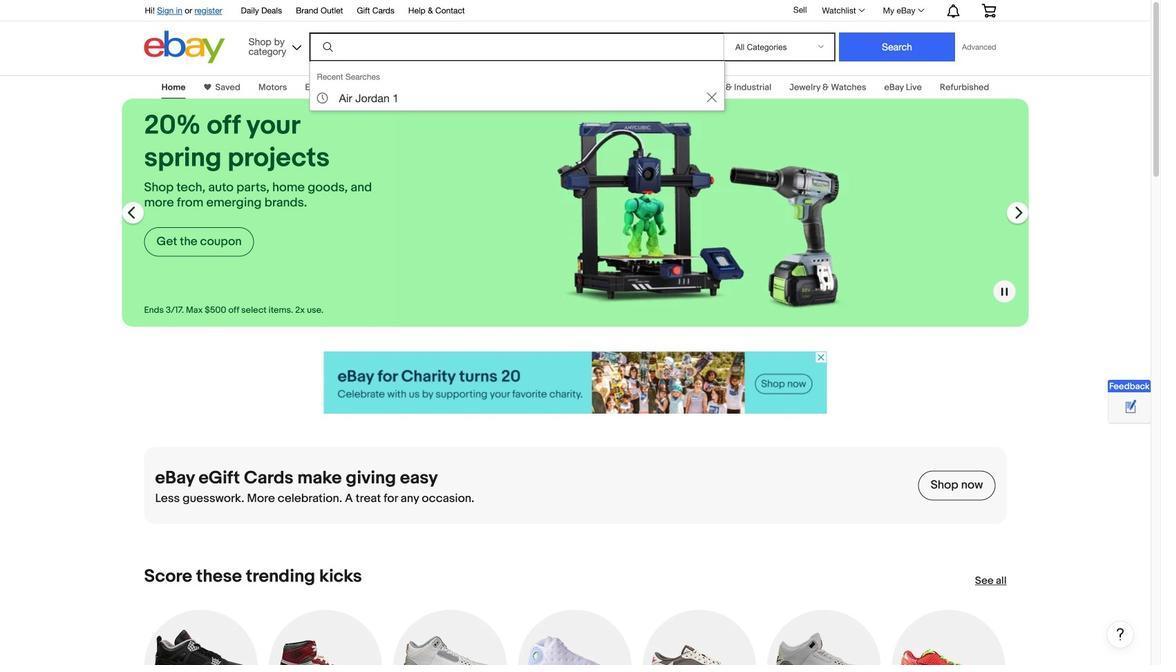 Task type: describe. For each thing, give the bounding box(es) containing it.
my ebay image
[[919, 9, 925, 12]]

Search for anything text field
[[312, 34, 721, 60]]

watchlist image
[[859, 9, 865, 12]]

your shopping cart image
[[982, 4, 997, 17]]



Task type: vqa. For each thing, say whether or not it's contained in the screenshot.
you month
no



Task type: locate. For each thing, give the bounding box(es) containing it.
main content
[[0, 67, 1151, 666]]

list box
[[309, 61, 725, 111]]

advertisement element
[[324, 352, 827, 414]]

help, opens dialogs image
[[1114, 628, 1128, 642]]

None submit
[[839, 32, 956, 62]]

banner
[[137, 0, 1007, 111]]

account navigation
[[137, 0, 1007, 21]]



